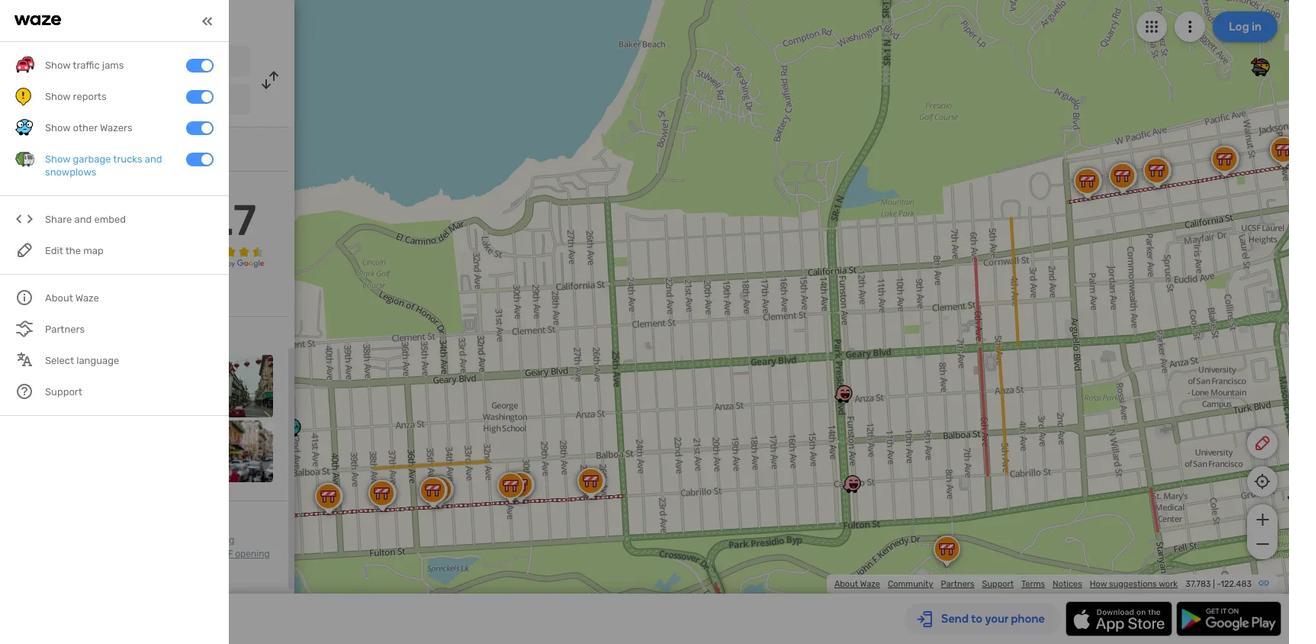 Task type: locate. For each thing, give the bounding box(es) containing it.
chinatown, inside chinatown, sf driving directions
[[141, 535, 190, 546]]

1 vertical spatial sf
[[222, 549, 233, 560]]

san left the francisco,
[[115, 95, 131, 106]]

0 horizontal spatial directions
[[15, 549, 58, 560]]

1 vertical spatial chinatown,
[[172, 549, 220, 560]]

chinatown, sf opening hours link
[[15, 549, 270, 573]]

sf down driving
[[222, 549, 233, 560]]

sf for opening
[[222, 549, 233, 560]]

how suggestions work link
[[1091, 579, 1179, 589]]

chinatown, down driving
[[172, 549, 220, 560]]

1 vertical spatial san
[[115, 95, 131, 106]]

san francisco
[[56, 56, 126, 69]]

sf inside chinatown, sf driving directions
[[192, 535, 203, 546]]

reviews
[[45, 289, 83, 302]]

current location image
[[15, 52, 34, 70]]

8
[[15, 332, 22, 345]]

1 vertical spatial directions
[[15, 549, 58, 560]]

image 8 of chinatown, sf image
[[211, 420, 273, 482]]

chinatown, sf opening hours
[[15, 549, 270, 573]]

sf for driving
[[192, 535, 203, 546]]

opening
[[235, 549, 270, 560]]

partners link
[[941, 579, 975, 589]]

terms
[[1022, 579, 1046, 589]]

code image
[[15, 210, 34, 229]]

1 horizontal spatial san
[[115, 95, 131, 106]]

0 vertical spatial san
[[56, 56, 75, 69]]

1 horizontal spatial sf
[[222, 549, 233, 560]]

chinatown, up chinatown, sf opening hours
[[141, 535, 190, 546]]

8 photos
[[15, 332, 59, 345]]

0 vertical spatial sf
[[192, 535, 203, 546]]

and
[[74, 214, 92, 225]]

chinatown, for driving
[[141, 535, 190, 546]]

san inside button
[[56, 56, 75, 69]]

suggestions
[[1110, 579, 1158, 589]]

support link
[[983, 579, 1014, 589]]

about waze link
[[835, 579, 881, 589]]

san left francisco
[[56, 56, 75, 69]]

san
[[56, 56, 75, 69], [115, 95, 131, 106]]

chinatown,
[[141, 535, 190, 546], [172, 549, 220, 560]]

ca,
[[179, 95, 194, 106]]

0 horizontal spatial san
[[56, 56, 75, 69]]

share and embed link
[[15, 204, 214, 235]]

zoom out image
[[1254, 535, 1273, 553]]

0 vertical spatial directions
[[140, 12, 203, 29]]

chinatown, sf driving directions
[[15, 535, 235, 560]]

0 horizontal spatial sf
[[192, 535, 203, 546]]

about waze community partners support terms notices how suggestions work
[[835, 579, 1179, 589]]

share
[[45, 214, 72, 225]]

sf
[[192, 535, 203, 546], [222, 549, 233, 560]]

image 1 of chinatown, sf image
[[15, 355, 77, 417]]

sf left driving
[[192, 535, 203, 546]]

directions up the hours
[[15, 549, 58, 560]]

francisco,
[[133, 95, 177, 106]]

0 vertical spatial chinatown,
[[141, 535, 190, 546]]

san francisco button
[[44, 46, 250, 76]]

5 4 2 1
[[15, 203, 22, 265]]

image 3 of chinatown, sf image
[[146, 355, 208, 417]]

computer image
[[15, 137, 34, 156]]

1 horizontal spatial directions
[[140, 12, 203, 29]]

directions
[[140, 12, 203, 29], [15, 549, 58, 560]]

hours
[[15, 563, 40, 573]]

chinatown, inside chinatown, sf opening hours
[[172, 549, 220, 560]]

sf inside chinatown, sf opening hours
[[222, 549, 233, 560]]

show reviews
[[15, 289, 83, 302]]

work
[[1160, 579, 1179, 589]]

image 2 of chinatown, sf image
[[81, 355, 143, 417]]

directions inside chinatown, sf driving directions
[[15, 549, 58, 560]]

37.783
[[1186, 579, 1212, 589]]

-
[[1218, 579, 1222, 589]]

photos
[[25, 332, 59, 345]]

usa
[[196, 95, 214, 106]]

directions up san francisco button
[[140, 12, 203, 29]]

show
[[15, 289, 43, 302]]



Task type: describe. For each thing, give the bounding box(es) containing it.
chinatown, for opening
[[172, 549, 220, 560]]

notices
[[1053, 579, 1083, 589]]

review summary
[[15, 183, 100, 196]]

san inside 'chinatown san francisco, ca, usa'
[[115, 95, 131, 106]]

summary
[[53, 183, 100, 196]]

chinatown, sf driving directions link
[[15, 535, 235, 560]]

4
[[15, 215, 22, 228]]

pencil image
[[1254, 434, 1272, 453]]

driving
[[91, 12, 137, 29]]

francisco
[[77, 56, 126, 69]]

chinatown
[[56, 94, 109, 107]]

partners
[[941, 579, 975, 589]]

driving directions
[[91, 12, 203, 29]]

122.483
[[1222, 579, 1253, 589]]

how
[[1091, 579, 1108, 589]]

review
[[15, 183, 51, 196]]

notices link
[[1053, 579, 1083, 589]]

community
[[888, 579, 934, 589]]

driving
[[205, 535, 235, 546]]

2
[[15, 240, 22, 253]]

waze
[[861, 579, 881, 589]]

location image
[[15, 90, 34, 108]]

support
[[983, 579, 1014, 589]]

image 4 of chinatown, sf image
[[211, 355, 273, 417]]

share and embed
[[45, 214, 126, 225]]

link image
[[1259, 577, 1271, 589]]

embed
[[94, 214, 126, 225]]

37.783 | -122.483
[[1186, 579, 1253, 589]]

americanchinatown.com link
[[46, 140, 169, 153]]

1
[[15, 252, 20, 265]]

terms link
[[1022, 579, 1046, 589]]

about
[[835, 579, 859, 589]]

|
[[1214, 579, 1216, 589]]

americanchinatown.com
[[46, 140, 169, 153]]

community link
[[888, 579, 934, 589]]

chinatown san francisco, ca, usa
[[56, 94, 214, 107]]

5
[[15, 203, 22, 216]]

4.7
[[196, 195, 257, 246]]

zoom in image
[[1254, 511, 1273, 529]]



Task type: vqa. For each thing, say whether or not it's contained in the screenshot.
Arrive inside the 39 min Arrive at 5:03 PM
no



